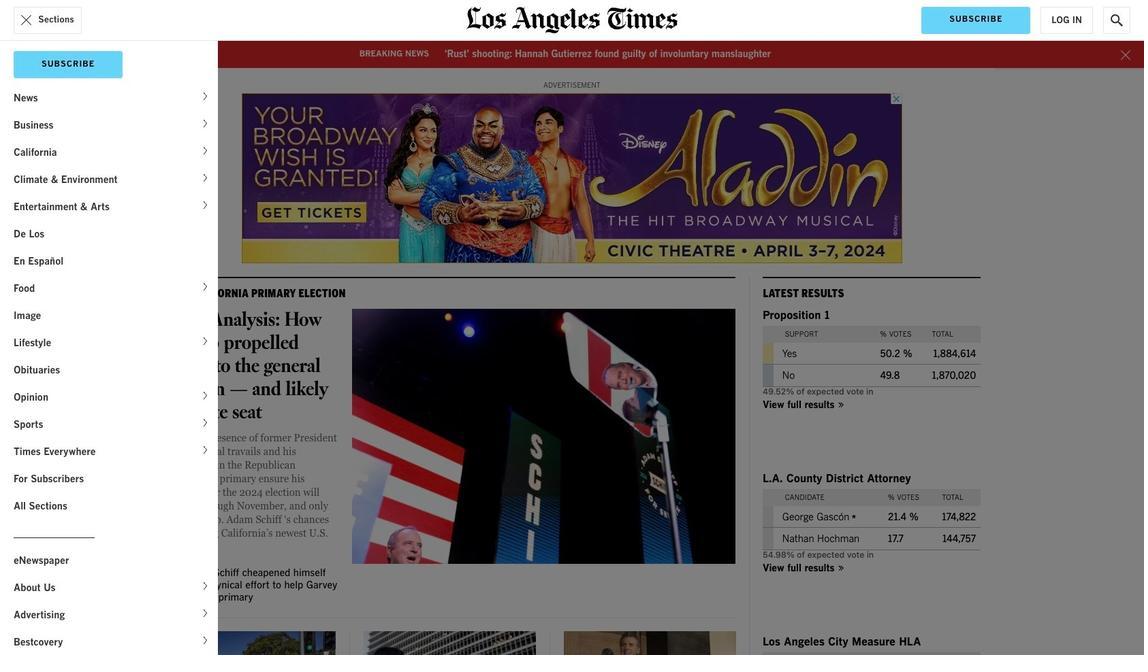 Task type: locate. For each thing, give the bounding box(es) containing it.
3 open sub navigation image from the top
[[204, 200, 211, 211]]

4 open sub navigation image from the top
[[204, 390, 211, 402]]

open sub navigation image
[[204, 91, 211, 102], [204, 172, 211, 184], [204, 200, 211, 211], [204, 390, 211, 402], [204, 418, 211, 429], [204, 445, 211, 456], [204, 581, 211, 593], [204, 608, 211, 620], [204, 635, 211, 647]]

8 open sub navigation image from the top
[[204, 608, 211, 620]]

3 open sub navigation image from the top
[[204, 281, 211, 293]]

1 open sub navigation image from the top
[[204, 118, 211, 129]]

2 open sub navigation image from the top
[[204, 172, 211, 184]]

1 open sub navigation image from the top
[[204, 91, 211, 102]]

open sub navigation image
[[204, 118, 211, 129], [204, 145, 211, 157], [204, 281, 211, 293], [204, 336, 211, 347]]

7 open sub navigation image from the top
[[204, 581, 211, 593]]

los angeles, ca - march 05: los angeles county district attorney george gascon meets with media in grand park on tuesday, march 5, 2024 in los angeles, ca. (myung chun / los angeles times) image
[[364, 632, 536, 656]]

2 open sub navigation image from the top
[[204, 145, 211, 157]]

9 open sub navigation image from the top
[[204, 635, 211, 647]]

los angeles, ca - march 05: adam schiff speaks to the crowd during his election night party, replacing the seat left vacated by sen. dianne feinstein, in the avalon on tuesday, march 5, 2024 in los angeles, ca. (wally skalij / los angeles times) image
[[352, 309, 736, 565]]

cyclist in new bike lane. move culver city is a new initiative that reconfigures pedestrian, traffic, bus, and bicycle lanes in downtown culver city to reduce congestion and emissions. los angeles, california, usa. (photo by: citizen of the planet/ucg/universal images group via getty images) image
[[163, 632, 336, 656]]



Task type: vqa. For each thing, say whether or not it's contained in the screenshot.
the middle "and"
no



Task type: describe. For each thing, give the bounding box(es) containing it.
4 open sub navigation image from the top
[[204, 336, 211, 347]]

close banner image
[[1121, 50, 1131, 60]]

home page image
[[467, 7, 678, 33]]

los angeles, ca - january 03: gov. gavin newsom expressed shock that the largest mental health institution is the county jail. newsom kicked off his campaign for proposition 1 at los angeles general medical center in los angeles, ca on wednesday, jan. 3, 2024. the proposition is the only statewide initiative on the march 5 primary ballot and asks voters to approve bonds to fund more treatment for mental illness and drug addiction. the initiative is a component of his efforts to tackle homelessness in the state. (myung j. chun / los angeles times) image
[[564, 632, 737, 656]]

6 open sub navigation image from the top
[[204, 445, 211, 456]]

5 open sub navigation image from the top
[[204, 418, 211, 429]]



